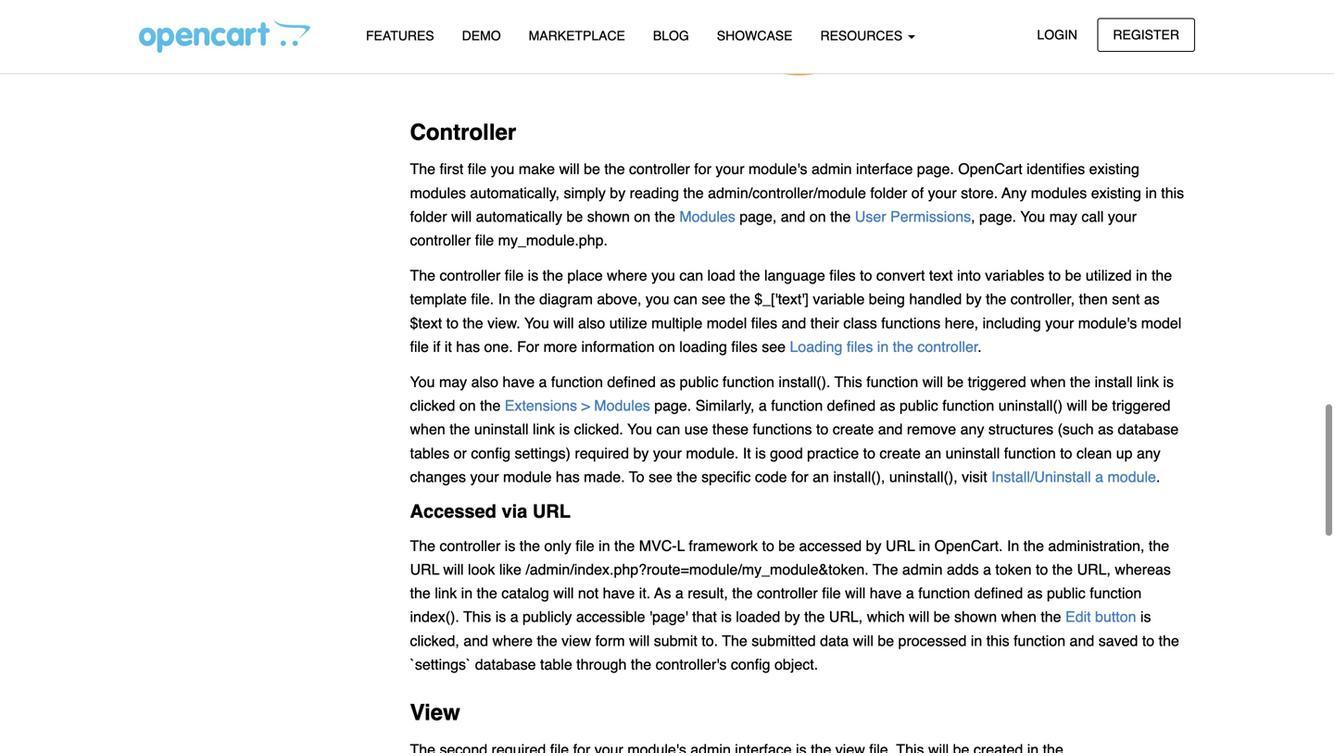 Task type: locate. For each thing, give the bounding box(es) containing it.
where inside the controller file is the place where you can load the language files to convert text into variables to be utilized in the template file. in the diagram above, you can see the $_['text'] variable being handled by the controller, then sent as $text to the view. you will also utilize multiple model files and their class functions here, including your module's model file if it has one. for more information on loading files see
[[607, 267, 647, 284]]

the left first
[[410, 161, 436, 178]]

by inside page. similarly, a function defined as public function uninstall() will be triggered when the uninstall link is clicked. you can use these functions to create and remove any structures (such as database tables or config settings) required by your module. it is good practice to create an uninstall function to clean up any changes your module has made. to see the specific code for an install(), uninstall(), visit
[[633, 445, 649, 462]]

2 vertical spatial can
[[657, 421, 680, 438]]

controller
[[410, 119, 516, 145]]

uninstall down extensions
[[474, 421, 529, 438]]

one.
[[484, 338, 513, 355]]

page. inside , page. you may call your controller file my_module.php.
[[980, 208, 1017, 225]]

defined inside the controller is the only file in the mvc-l framework to be accessed by url in opencart. in the administration, the url will look like /admin/index.php?route=module/my_module&token. the admin adds a token to the url, whereas the link in the catalog will not have it. as a result, the controller file will have a function defined as public function index(). this is a publicly accessible 'page' that is loaded by the url, which will be shown when the
[[975, 585, 1023, 602]]

mvcl image
[[410, 0, 1195, 96]]

for down good
[[791, 468, 809, 485]]

0 vertical spatial public
[[680, 373, 719, 391]]

controller up template
[[410, 232, 471, 249]]

be up then
[[1065, 267, 1082, 284]]

config
[[471, 445, 511, 462], [731, 656, 771, 673]]

also inside the controller file is the place where you can load the language files to convert text into variables to be utilized in the template file. in the diagram above, you can see the $_['text'] variable being handled by the controller, then sent as $text to the view. you will also utilize multiple model files and their class functions here, including your module's model file if it has one. for more information on loading files see
[[578, 314, 605, 332]]

store.
[[961, 184, 998, 201]]

whereas
[[1115, 561, 1171, 578]]

to up install(),
[[863, 445, 876, 462]]

showcase
[[717, 28, 793, 43]]

triggered down install
[[1112, 397, 1171, 414]]

2 horizontal spatial defined
[[975, 585, 1023, 602]]

also down diagram
[[578, 314, 605, 332]]

1 vertical spatial public
[[900, 397, 939, 414]]

config inside is clicked, and where the view form will submit to. the submitted data will be processed in this function and saved to the `settings` database table through the controller's config object.
[[731, 656, 771, 673]]

where
[[607, 267, 647, 284], [492, 632, 533, 649]]

be inside the you may also have a function defined as public function install(). this function will be triggered when the install link is clicked on the
[[947, 373, 964, 391]]

marketplace link
[[515, 19, 639, 52]]

accessible
[[576, 609, 646, 626]]

you right the clicked.
[[628, 421, 652, 438]]

0 vertical spatial you
[[491, 161, 515, 178]]

functions inside the controller file is the place where you can load the language files to convert text into variables to be utilized in the template file. in the diagram above, you can see the $_['text'] variable being handled by the controller, then sent as $text to the view. you will also utilize multiple model files and their class functions here, including your module's model file if it has one. for more information on loading files see
[[882, 314, 941, 332]]

0 horizontal spatial see
[[649, 468, 673, 485]]

0 vertical spatial where
[[607, 267, 647, 284]]

the inside the first file you make will be the controller for your module's admin interface page. opencart identifies existing modules automatically, simply by reading the admin/controller/module folder of your store. any modules existing in this folder will automatically be shown on the
[[410, 161, 436, 178]]

be down install
[[1092, 397, 1108, 414]]

0 vertical spatial has
[[456, 338, 480, 355]]

1 horizontal spatial database
[[1118, 421, 1179, 438]]

for
[[694, 161, 712, 178], [791, 468, 809, 485]]

look
[[468, 561, 495, 578]]

, page. you may call your controller file my_module.php.
[[410, 208, 1137, 249]]

2 horizontal spatial url
[[886, 537, 915, 555]]

1 horizontal spatial functions
[[882, 314, 941, 332]]

1 vertical spatial any
[[1137, 445, 1161, 462]]

1 horizontal spatial also
[[578, 314, 605, 332]]

this inside the controller is the only file in the mvc-l framework to be accessed by url in opencart. in the administration, the url will look like /admin/index.php?route=module/my_module&token. the admin adds a token to the url, whereas the link in the catalog will not have it. as a result, the controller file will have a function defined as public function index(). this is a publicly accessible 'page' that is loaded by the url, which will be shown when the
[[464, 609, 491, 626]]

showcase link
[[703, 19, 807, 52]]

language
[[764, 267, 826, 284]]

controller up 'reading'
[[629, 161, 690, 178]]

2 horizontal spatial link
[[1137, 373, 1159, 391]]

is right the it
[[755, 445, 766, 462]]

shown down the adds
[[954, 609, 997, 626]]

0 vertical spatial create
[[833, 421, 874, 438]]

the up diagram
[[543, 267, 563, 284]]

0 vertical spatial url,
[[1077, 561, 1111, 578]]

l
[[677, 537, 685, 555]]

1 horizontal spatial in
[[1007, 537, 1020, 555]]

file inside the first file you make will be the controller for your module's admin interface page. opencart identifies existing modules automatically, simply by reading the admin/controller/module folder of your store. any modules existing in this folder will automatically be shown on the
[[468, 161, 487, 178]]

2 horizontal spatial page.
[[980, 208, 1017, 225]]

1 horizontal spatial triggered
[[1112, 397, 1171, 414]]

create up practice
[[833, 421, 874, 438]]

when
[[1031, 373, 1066, 391], [410, 421, 446, 438], [1001, 609, 1037, 626]]

1 horizontal spatial may
[[1050, 208, 1078, 225]]

0 horizontal spatial page.
[[654, 397, 692, 414]]

has inside the controller file is the place where you can load the language files to convert text into variables to be utilized in the template file. in the diagram above, you can see the $_['text'] variable being handled by the controller, then sent as $text to the view. you will also utilize multiple model files and their class functions here, including your module's model file if it has one. for more information on loading files see
[[456, 338, 480, 355]]

on inside the controller file is the place where you can load the language files to convert text into variables to be utilized in the template file. in the diagram above, you can see the $_['text'] variable being handled by the controller, then sent as $text to the view. you will also utilize multiple model files and their class functions here, including your module's model file if it has one. for more information on loading files see
[[659, 338, 675, 355]]

public up similarly,
[[680, 373, 719, 391]]

login
[[1037, 27, 1078, 42]]

2 module from the left
[[1108, 468, 1157, 485]]

via
[[502, 501, 528, 522]]

1 vertical spatial in
[[1007, 537, 1020, 555]]

file
[[468, 161, 487, 178], [475, 232, 494, 249], [505, 267, 524, 284], [410, 338, 429, 355], [576, 537, 595, 555], [822, 585, 841, 602]]

controller up file.
[[440, 267, 501, 284]]

1 horizontal spatial for
[[791, 468, 809, 485]]

install/uninstall a module .
[[992, 468, 1161, 485]]

0 horizontal spatial defined
[[607, 373, 656, 391]]

view
[[410, 700, 460, 726]]

login link
[[1022, 18, 1094, 52]]

the
[[410, 161, 436, 178], [410, 267, 436, 284], [410, 537, 436, 555], [873, 561, 898, 578], [722, 632, 748, 649]]

by inside the controller file is the place where you can load the language files to convert text into variables to be utilized in the template file. in the diagram above, you can see the $_['text'] variable being handled by the controller, then sent as $text to the view. you will also utilize multiple model files and their class functions here, including your module's model file if it has one. for more information on loading files see
[[966, 291, 982, 308]]

submitted
[[752, 632, 816, 649]]

1 vertical spatial also
[[471, 373, 499, 391]]

1 horizontal spatial page.
[[917, 161, 954, 178]]

edit button link
[[1066, 609, 1137, 626]]

settings)
[[515, 445, 571, 462]]

triggered inside the you may also have a function defined as public function install(). this function will be triggered when the install link is clicked on the
[[968, 373, 1027, 391]]

folder down 'interface'
[[871, 184, 908, 201]]

demo link
[[448, 19, 515, 52]]

where up above,
[[607, 267, 647, 284]]

admin inside the first file you make will be the controller for your module's admin interface page. opencart identifies existing modules automatically, simply by reading the admin/controller/module folder of your store. any modules existing in this folder will automatically be shown on the
[[812, 161, 852, 178]]

database inside page. similarly, a function defined as public function uninstall() will be triggered when the uninstall link is clicked. you can use these functions to create and remove any structures (such as database tables or config settings) required by your module. it is good practice to create an uninstall function to clean up any changes your module has made. to see the specific code for an install(), uninstall(), visit
[[1118, 421, 1179, 438]]

public inside page. similarly, a function defined as public function uninstall() will be triggered when the uninstall link is clicked. you can use these functions to create and remove any structures (such as database tables or config settings) required by your module. it is good practice to create an uninstall function to clean up any changes your module has made. to see the specific code for an install(), uninstall(), visit
[[900, 397, 939, 414]]

see left loading
[[762, 338, 786, 355]]

text
[[929, 267, 953, 284]]

files
[[830, 267, 856, 284], [751, 314, 778, 332], [732, 338, 758, 355], [847, 338, 873, 355]]

create up 'uninstall(),'
[[880, 445, 921, 462]]

in inside the controller file is the place where you can load the language files to convert text into variables to be utilized in the template file. in the diagram above, you can see the $_['text'] variable being handled by the controller, then sent as $text to the view. you will also utilize multiple model files and their class functions here, including your module's model file if it has one. for more information on loading files see
[[1136, 267, 1148, 284]]

1 horizontal spatial this
[[1161, 184, 1185, 201]]

any
[[961, 421, 985, 438], [1137, 445, 1161, 462]]

0 horizontal spatial link
[[435, 585, 457, 602]]

0 vertical spatial config
[[471, 445, 511, 462]]

the inside the controller file is the place where you can load the language files to convert text into variables to be utilized in the template file. in the diagram above, you can see the $_['text'] variable being handled by the controller, then sent as $text to the view. you will also utilize multiple model files and their class functions here, including your module's model file if it has one. for more information on loading files see
[[410, 267, 436, 284]]

submit
[[654, 632, 698, 649]]

their
[[811, 314, 839, 332]]

edit
[[1066, 609, 1091, 626]]

0 horizontal spatial module's
[[749, 161, 808, 178]]

module down settings)
[[503, 468, 552, 485]]

when inside the controller is the only file in the mvc-l framework to be accessed by url in opencart. in the administration, the url will look like /admin/index.php?route=module/my_module&token. the admin adds a token to the url, whereas the link in the catalog will not have it. as a result, the controller file will have a function defined as public function index(). this is a publicly accessible 'page' that is loaded by the url, which will be shown when the
[[1001, 609, 1037, 626]]

controller inside the first file you make will be the controller for your module's admin interface page. opencart identifies existing modules automatically, simply by reading the admin/controller/module folder of your store. any modules existing in this folder will automatically be shown on the
[[629, 161, 690, 178]]

0 vertical spatial triggered
[[968, 373, 1027, 391]]

the left only
[[520, 537, 540, 555]]

0 vertical spatial may
[[1050, 208, 1078, 225]]

2 horizontal spatial see
[[762, 338, 786, 355]]

model
[[707, 314, 747, 332], [1142, 314, 1182, 332]]

user permissions link
[[855, 208, 971, 225]]

1 vertical spatial modules
[[594, 397, 650, 414]]

practice
[[807, 445, 859, 462]]

0 horizontal spatial model
[[707, 314, 747, 332]]

1 vertical spatial create
[[880, 445, 921, 462]]

as right sent
[[1144, 291, 1160, 308]]

has inside page. similarly, a function defined as public function uninstall() will be triggered when the uninstall link is clicked. you can use these functions to create and remove any structures (such as database tables or config settings) required by your module. it is good practice to create an uninstall function to clean up any changes your module has made. to see the specific code for an install(), uninstall(), visit
[[556, 468, 580, 485]]

opencart - open source shopping cart solution image
[[139, 19, 310, 53]]

1 horizontal spatial has
[[556, 468, 580, 485]]

0 vertical spatial defined
[[607, 373, 656, 391]]

url up only
[[533, 501, 571, 522]]

url left opencart.
[[886, 537, 915, 555]]

table
[[540, 656, 572, 673]]

you down any
[[1021, 208, 1046, 225]]

admin up modules page, and on the user permissions
[[812, 161, 852, 178]]

0 horizontal spatial url
[[410, 561, 439, 578]]

on down 'reading'
[[634, 208, 651, 225]]

the first file you make will be the controller for your module's admin interface page. opencart identifies existing modules automatically, simply by reading the admin/controller/module folder of your store. any modules existing in this folder will automatically be shown on the
[[410, 161, 1185, 225]]

only
[[544, 537, 572, 555]]

tables
[[410, 445, 450, 462]]

admin inside the controller is the only file in the mvc-l framework to be accessed by url in opencart. in the administration, the url will look like /admin/index.php?route=module/my_module&token. the admin adds a token to the url, whereas the link in the catalog will not have it. as a result, the controller file will have a function defined as public function index(). this is a publicly accessible 'page' that is loaded by the url, which will be shown when the
[[903, 561, 943, 578]]

it
[[743, 445, 751, 462]]

a right similarly,
[[759, 397, 767, 414]]

will up remove at the right
[[923, 373, 943, 391]]

0 horizontal spatial database
[[475, 656, 536, 673]]

0 horizontal spatial where
[[492, 632, 533, 649]]

to up practice
[[816, 421, 829, 438]]

2 horizontal spatial public
[[1047, 585, 1086, 602]]

is inside is clicked, and where the view form will submit to. the submitted data will be processed in this function and saved to the `settings` database table through the controller's config object.
[[1141, 609, 1151, 626]]

result,
[[688, 585, 728, 602]]

link
[[1137, 373, 1159, 391], [533, 421, 555, 438], [435, 585, 457, 602]]

automatically,
[[470, 184, 560, 201]]

see down load
[[702, 291, 726, 308]]

may inside the you may also have a function defined as public function install(). this function will be triggered when the install link is clicked on the
[[439, 373, 467, 391]]

0 horizontal spatial may
[[439, 373, 467, 391]]

adds
[[947, 561, 979, 578]]

the controller file is the place where you can load the language files to convert text into variables to be utilized in the template file. in the diagram above, you can see the $_['text'] variable being handled by the controller, then sent as $text to the view. you will also utilize multiple model files and their class functions here, including your module's model file if it has one. for more information on loading files see
[[410, 267, 1182, 355]]

have up extensions
[[503, 373, 535, 391]]

module's up admin/controller/module
[[749, 161, 808, 178]]

your
[[716, 161, 745, 178], [928, 184, 957, 201], [1108, 208, 1137, 225], [1046, 314, 1074, 332], [653, 445, 682, 462], [470, 468, 499, 485]]

your left module.
[[653, 445, 682, 462]]

accessed via url
[[410, 501, 571, 522]]

when inside page. similarly, a function defined as public function uninstall() will be triggered when the uninstall link is clicked. you can use these functions to create and remove any structures (such as database tables or config settings) required by your module. it is good practice to create an uninstall function to clean up any changes your module has made. to see the specific code for an install(), uninstall(), visit
[[410, 421, 446, 438]]

public inside the controller is the only file in the mvc-l framework to be accessed by url in opencart. in the administration, the url will look like /admin/index.php?route=module/my_module&token. the admin adds a token to the url, whereas the link in the catalog will not have it. as a result, the controller file will have a function defined as public function index(). this is a publicly accessible 'page' that is loaded by the url, which will be shown when the
[[1047, 585, 1086, 602]]

index().
[[410, 609, 460, 626]]

1 vertical spatial this
[[464, 609, 491, 626]]

1 horizontal spatial admin
[[903, 561, 943, 578]]

in inside the controller is the only file in the mvc-l framework to be accessed by url in opencart. in the administration, the url will look like /admin/index.php?route=module/my_module&token. the admin adds a token to the url, whereas the link in the catalog will not have it. as a result, the controller file will have a function defined as public function index(). this is a publicly accessible 'page' that is loaded by the url, which will be shown when the
[[1007, 537, 1020, 555]]

0 horizontal spatial for
[[694, 161, 712, 178]]

your right call
[[1108, 208, 1137, 225]]

1 horizontal spatial folder
[[871, 184, 908, 201]]

modules up the clicked.
[[594, 397, 650, 414]]

1 vertical spatial where
[[492, 632, 533, 649]]

will right form
[[629, 632, 650, 649]]

will up data
[[845, 585, 866, 602]]

also inside the you may also have a function defined as public function install(). this function will be triggered when the install link is clicked on the
[[471, 373, 499, 391]]

your down controller,
[[1046, 314, 1074, 332]]

a inside page. similarly, a function defined as public function uninstall() will be triggered when the uninstall link is clicked. you can use these functions to create and remove any structures (such as database tables or config settings) required by your module. it is good practice to create an uninstall function to clean up any changes your module has made. to see the specific code for an install(), uninstall(), visit
[[759, 397, 767, 414]]

your inside the controller file is the place where you can load the language files to convert text into variables to be utilized in the template file. in the diagram above, you can see the $_['text'] variable being handled by the controller, then sent as $text to the view. you will also utilize multiple model files and their class functions here, including your module's model file if it has one. for more information on loading files see
[[1046, 314, 1074, 332]]

be
[[584, 161, 600, 178], [567, 208, 583, 225], [1065, 267, 1082, 284], [947, 373, 964, 391], [1092, 397, 1108, 414], [779, 537, 795, 555], [934, 609, 950, 626], [878, 632, 894, 649]]

controller inside the controller file is the place where you can load the language files to convert text into variables to be utilized in the template file. in the diagram above, you can see the $_['text'] variable being handled by the controller, then sent as $text to the view. you will also utilize multiple model files and their class functions here, including your module's model file if it has one. for more information on loading files see
[[440, 267, 501, 284]]

as inside the you may also have a function defined as public function install(). this function will be triggered when the install link is clicked on the
[[660, 373, 676, 391]]

modules
[[410, 184, 466, 201], [1031, 184, 1087, 201]]

0 horizontal spatial in
[[498, 291, 511, 308]]

for
[[517, 338, 539, 355]]

and left remove at the right
[[878, 421, 903, 438]]

1 horizontal spatial this
[[835, 373, 863, 391]]

0 vertical spatial folder
[[871, 184, 908, 201]]

defined up practice
[[827, 397, 876, 414]]

1 vertical spatial for
[[791, 468, 809, 485]]

page,
[[740, 208, 777, 225]]

can left use
[[657, 421, 680, 438]]

this inside the first file you make will be the controller for your module's admin interface page. opencart identifies existing modules automatically, simply by reading the admin/controller/module folder of your store. any modules existing in this folder will automatically be shown on the
[[1161, 184, 1185, 201]]

is down the my_module.php. in the left top of the page
[[528, 267, 539, 284]]

module's
[[749, 161, 808, 178], [1079, 314, 1137, 332]]

be inside is clicked, and where the view form will submit to. the submitted data will be processed in this function and saved to the `settings` database table through the controller's config object.
[[878, 632, 894, 649]]

you inside the first file you make will be the controller for your module's admin interface page. opencart identifies existing modules automatically, simply by reading the admin/controller/module folder of your store. any modules existing in this folder will automatically be shown on the
[[491, 161, 515, 178]]

2 vertical spatial when
[[1001, 609, 1037, 626]]

1 vertical spatial page.
[[980, 208, 1017, 225]]

triggered inside page. similarly, a function defined as public function uninstall() will be triggered when the uninstall link is clicked. you can use these functions to create and remove any structures (such as database tables or config settings) required by your module. it is good practice to create an uninstall function to clean up any changes your module has made. to see the specific code for an install(), uninstall(), visit
[[1112, 397, 1171, 414]]

0 horizontal spatial functions
[[753, 421, 812, 438]]

the up token
[[1024, 537, 1044, 555]]

function down edit
[[1014, 632, 1066, 649]]

handled
[[909, 291, 962, 308]]

2 vertical spatial public
[[1047, 585, 1086, 602]]

visit
[[962, 468, 988, 485]]

an down remove at the right
[[925, 445, 942, 462]]

has right it
[[456, 338, 480, 355]]

may
[[1050, 208, 1078, 225], [439, 373, 467, 391]]

0 horizontal spatial triggered
[[968, 373, 1027, 391]]

page. up use
[[654, 397, 692, 414]]

object.
[[775, 656, 818, 673]]

0 horizontal spatial folder
[[410, 208, 447, 225]]

1 horizontal spatial .
[[1157, 468, 1161, 485]]

1 vertical spatial url,
[[829, 609, 863, 626]]

2 vertical spatial defined
[[975, 585, 1023, 602]]

as down token
[[1027, 585, 1043, 602]]

catalog
[[502, 585, 549, 602]]

link right install
[[1137, 373, 1159, 391]]

2 vertical spatial you
[[646, 291, 670, 308]]

is inside the controller file is the place where you can load the language files to convert text into variables to be utilized in the template file. in the diagram above, you can see the $_['text'] variable being handled by the controller, then sent as $text to the view. you will also utilize multiple model files and their class functions here, including your module's model file if it has one. for more information on loading files see
[[528, 267, 539, 284]]

it.
[[639, 585, 651, 602]]

1 vertical spatial admin
[[903, 561, 943, 578]]

config inside page. similarly, a function defined as public function uninstall() will be triggered when the uninstall link is clicked. you can use these functions to create and remove any structures (such as database tables or config settings) required by your module. it is good practice to create an uninstall function to clean up any changes your module has made. to see the specific code for an install(), uninstall(), visit
[[471, 445, 511, 462]]

by up to
[[633, 445, 649, 462]]

sent
[[1112, 291, 1140, 308]]

url, up data
[[829, 609, 863, 626]]

1 horizontal spatial public
[[900, 397, 939, 414]]

file inside , page. you may call your controller file my_module.php.
[[475, 232, 494, 249]]

0 vertical spatial page.
[[917, 161, 954, 178]]

see inside page. similarly, a function defined as public function uninstall() will be triggered when the uninstall link is clicked. you can use these functions to create and remove any structures (such as database tables or config settings) required by your module. it is good practice to create an uninstall function to clean up any changes your module has made. to see the specific code for an install(), uninstall(), visit
[[649, 468, 673, 485]]

link up index().
[[435, 585, 457, 602]]

and down $_['text'] on the top right of page
[[782, 314, 807, 332]]

variable
[[813, 291, 865, 308]]

loaded
[[736, 609, 781, 626]]

1 horizontal spatial where
[[607, 267, 647, 284]]

0 horizontal spatial also
[[471, 373, 499, 391]]

link up settings)
[[533, 421, 555, 438]]

the down file.
[[463, 314, 483, 332]]

0 horizontal spatial modules
[[410, 184, 466, 201]]

1 module from the left
[[503, 468, 552, 485]]

and inside page. similarly, a function defined as public function uninstall() will be triggered when the uninstall link is clicked. you can use these functions to create and remove any structures (such as database tables or config settings) required by your module. it is good practice to create an uninstall function to clean up any changes your module has made. to see the specific code for an install(), uninstall(), visit
[[878, 421, 903, 438]]

in inside is clicked, and where the view form will submit to. the submitted data will be processed in this function and saved to the `settings` database table through the controller's config object.
[[971, 632, 983, 649]]

as down the 'multiple'
[[660, 373, 676, 391]]

install
[[1095, 373, 1133, 391]]

will up processed
[[909, 609, 930, 626]]

you
[[491, 161, 515, 178], [652, 267, 675, 284], [646, 291, 670, 308]]

0 vertical spatial shown
[[587, 208, 630, 225]]

for inside the first file you make will be the controller for your module's admin interface page. opencart identifies existing modules automatically, simply by reading the admin/controller/module folder of your store. any modules existing in this folder will automatically be shown on the
[[694, 161, 712, 178]]

public inside the you may also have a function defined as public function install(). this function will be triggered when the install link is clicked on the
[[680, 373, 719, 391]]

0 vertical spatial admin
[[812, 161, 852, 178]]

functions up good
[[753, 421, 812, 438]]

2 model from the left
[[1142, 314, 1182, 332]]

the up data
[[804, 609, 825, 626]]

will right data
[[853, 632, 874, 649]]

1 horizontal spatial config
[[731, 656, 771, 673]]

by inside the first file you make will be the controller for your module's admin interface page. opencart identifies existing modules automatically, simply by reading the admin/controller/module folder of your store. any modules existing in this folder will automatically be shown on the
[[610, 184, 626, 201]]

token
[[996, 561, 1032, 578]]

have up accessible
[[603, 585, 635, 602]]

0 vertical spatial can
[[680, 267, 703, 284]]

you
[[1021, 208, 1046, 225], [525, 314, 549, 332], [410, 373, 435, 391], [628, 421, 652, 438]]

is inside the you may also have a function defined as public function install(). this function will be triggered when the install link is clicked on the
[[1163, 373, 1174, 391]]

0 horizontal spatial module
[[503, 468, 552, 485]]

a right the adds
[[983, 561, 992, 578]]

1 vertical spatial see
[[762, 338, 786, 355]]

file right first
[[468, 161, 487, 178]]

0 vertical spatial url
[[533, 501, 571, 522]]

have
[[503, 373, 535, 391], [603, 585, 635, 602], [870, 585, 902, 602]]

1 vertical spatial database
[[475, 656, 536, 673]]

and down edit
[[1070, 632, 1095, 649]]

is right install
[[1163, 373, 1174, 391]]

has
[[456, 338, 480, 355], [556, 468, 580, 485]]

an down practice
[[813, 468, 829, 485]]

1 horizontal spatial module
[[1108, 468, 1157, 485]]

0 vertical spatial modules
[[680, 208, 736, 225]]

by down into
[[966, 291, 982, 308]]

files up variable at the top right of the page
[[830, 267, 856, 284]]

be down the which
[[878, 632, 894, 649]]

by right accessed
[[866, 537, 882, 555]]

0 horizontal spatial shown
[[587, 208, 630, 225]]

2 vertical spatial see
[[649, 468, 673, 485]]

1 vertical spatial an
[[813, 468, 829, 485]]

be up simply at the top left
[[584, 161, 600, 178]]

form
[[596, 632, 625, 649]]

1 horizontal spatial modules
[[1031, 184, 1087, 201]]

link inside the controller is the only file in the mvc-l framework to be accessed by url in opencart. in the administration, the url will look like /admin/index.php?route=module/my_module&token. the admin adds a token to the url, whereas the link in the catalog will not have it. as a result, the controller file will have a function defined as public function index(). this is a publicly accessible 'page' that is loaded by the url, which will be shown when the
[[435, 585, 457, 602]]

module's inside the first file you make will be the controller for your module's admin interface page. opencart identifies existing modules automatically, simply by reading the admin/controller/module folder of your store. any modules existing in this folder will automatically be shown on the
[[749, 161, 808, 178]]

existing
[[1090, 161, 1140, 178], [1091, 184, 1142, 201]]

0 vertical spatial module's
[[749, 161, 808, 178]]

to right saved
[[1142, 632, 1155, 649]]

place
[[567, 267, 603, 284]]

0 vertical spatial database
[[1118, 421, 1179, 438]]

1 vertical spatial you
[[652, 267, 675, 284]]

the for the controller is the only file in the mvc-l framework to be accessed by url in opencart. in the administration, the url will look like /admin/index.php?route=module/my_module&token. the admin adds a token to the url, whereas the link in the catalog will not have it. as a result, the controller file will have a function defined as public function index(). this is a publicly accessible 'page' that is loaded by the url, which will be shown when the
[[410, 537, 436, 555]]

on inside the first file you make will be the controller for your module's admin interface page. opencart identifies existing modules automatically, simply by reading the admin/controller/module folder of your store. any modules existing in this folder will automatically be shown on the
[[634, 208, 651, 225]]

1 vertical spatial defined
[[827, 397, 876, 414]]

0 vertical spatial this
[[1161, 184, 1185, 201]]

this
[[1161, 184, 1185, 201], [987, 632, 1010, 649]]

required
[[575, 445, 629, 462]]

1 horizontal spatial create
[[880, 445, 921, 462]]

functions inside page. similarly, a function defined as public function uninstall() will be triggered when the uninstall link is clicked. you can use these functions to create and remove any structures (such as database tables or config settings) required by your module. it is good practice to create an uninstall function to clean up any changes your module has made. to see the specific code for an install(), uninstall(), visit
[[753, 421, 812, 438]]

as inside the controller is the only file in the mvc-l framework to be accessed by url in opencart. in the administration, the url will look like /admin/index.php?route=module/my_module&token. the admin adds a token to the url, whereas the link in the catalog will not have it. as a result, the controller file will have a function defined as public function index(). this is a publicly accessible 'page' that is loaded by the url, which will be shown when the
[[1027, 585, 1043, 602]]

in
[[498, 291, 511, 308], [1007, 537, 1020, 555]]

0 horizontal spatial public
[[680, 373, 719, 391]]

is
[[528, 267, 539, 284], [1163, 373, 1174, 391], [559, 421, 570, 438], [755, 445, 766, 462], [505, 537, 516, 555], [496, 609, 506, 626], [721, 609, 732, 626], [1141, 609, 1151, 626]]

0 vertical spatial an
[[925, 445, 942, 462]]



Task type: describe. For each thing, give the bounding box(es) containing it.
the up modules link
[[683, 184, 704, 201]]

into
[[957, 267, 981, 284]]

view
[[562, 632, 591, 649]]

file left if
[[410, 338, 429, 355]]

the for the first file you make will be the controller for your module's admin interface page. opencart identifies existing modules automatically, simply by reading the admin/controller/module folder of your store. any modules existing in this folder will automatically be shown on the
[[410, 161, 436, 178]]

the up the which
[[873, 561, 898, 578]]

be left accessed
[[779, 537, 795, 555]]

a inside the you may also have a function defined as public function install(). this function will be triggered when the install link is clicked on the
[[539, 373, 547, 391]]

is right that on the bottom of page
[[721, 609, 732, 626]]

as down loading files in the controller .
[[880, 397, 896, 414]]

remove
[[907, 421, 957, 438]]

convert
[[877, 267, 925, 284]]

the left edit
[[1041, 609, 1062, 626]]

this inside is clicked, and where the view form will submit to. the submitted data will be processed in this function and saved to the `settings` database table through the controller's config object.
[[987, 632, 1010, 649]]

and right clicked,
[[464, 632, 488, 649]]

the down publicly
[[537, 632, 558, 649]]

you may also have a function defined as public function install(). this function will be triggered when the install link is clicked on the
[[410, 373, 1174, 414]]

you inside the you may also have a function defined as public function install(). this function will be triggered when the install link is clicked on the
[[410, 373, 435, 391]]

resources link
[[807, 19, 930, 52]]

'page'
[[650, 609, 688, 626]]

the down being
[[893, 338, 914, 355]]

you inside , page. you may call your controller file my_module.php.
[[1021, 208, 1046, 225]]

of
[[912, 184, 924, 201]]

controller up look
[[440, 537, 501, 555]]

the up view.
[[515, 291, 535, 308]]

which
[[867, 609, 905, 626]]

to up 'install/uninstall a module' link at the bottom right
[[1060, 445, 1073, 462]]

marketplace
[[529, 28, 625, 43]]

as
[[654, 585, 671, 602]]

the controller is the only file in the mvc-l framework to be accessed by url in opencart. in the administration, the url will look like /admin/index.php?route=module/my_module&token. the admin adds a token to the url, whereas the link in the catalog will not have it. as a result, the controller file will have a function defined as public function index(). this is a publicly accessible 'page' that is loaded by the url, which will be shown when the
[[410, 537, 1171, 626]]

the right through
[[631, 656, 652, 673]]

the down load
[[730, 291, 750, 308]]

the left install
[[1070, 373, 1091, 391]]

controller down here, in the top of the page
[[918, 338, 978, 355]]

modules link
[[680, 208, 736, 225]]

2 vertical spatial url
[[410, 561, 439, 578]]

the for the controller file is the place where you can load the language files to convert text into variables to be utilized in the template file. in the diagram above, you can see the $_['text'] variable being handled by the controller, then sent as $text to the view. you will also utilize multiple model files and their class functions here, including your module's model file if it has one. for more information on loading files see
[[410, 267, 436, 284]]

0 horizontal spatial uninstall
[[474, 421, 529, 438]]

identifies
[[1027, 161, 1085, 178]]

1 horizontal spatial have
[[603, 585, 635, 602]]

good
[[770, 445, 803, 462]]

if
[[433, 338, 441, 355]]

not
[[578, 585, 599, 602]]

the up or
[[450, 421, 470, 438]]

function down loading files in the controller .
[[867, 373, 919, 391]]

the up whereas
[[1149, 537, 1170, 555]]

controller up loaded
[[757, 585, 818, 602]]

in inside the controller file is the place where you can load the language files to convert text into variables to be utilized in the template file. in the diagram above, you can see the $_['text'] variable being handled by the controller, then sent as $text to the view. you will also utilize multiple model files and their class functions here, including your module's model file if it has one. for more information on loading files see
[[498, 291, 511, 308]]

when inside the you may also have a function defined as public function install(). this function will be triggered when the install link is clicked on the
[[1031, 373, 1066, 391]]

file down accessed
[[822, 585, 841, 602]]

clean
[[1077, 445, 1112, 462]]

1 horizontal spatial an
[[925, 445, 942, 462]]

2 modules from the left
[[1031, 184, 1087, 201]]

1 horizontal spatial url,
[[1077, 561, 1111, 578]]

the up including
[[986, 291, 1007, 308]]

the left 'mvc-'
[[614, 537, 635, 555]]

on inside the you may also have a function defined as public function install(). this function will be triggered when the install link is clicked on the
[[460, 397, 476, 414]]

shown inside the controller is the only file in the mvc-l framework to be accessed by url in opencart. in the administration, the url will look like /admin/index.php?route=module/my_module&token. the admin adds a token to the url, whereas the link in the catalog will not have it. as a result, the controller file will have a function defined as public function index(). this is a publicly accessible 'page' that is loaded by the url, which will be shown when the
[[954, 609, 997, 626]]

and down admin/controller/module
[[781, 208, 806, 225]]

>
[[582, 397, 590, 414]]

any
[[1002, 184, 1027, 201]]

accessed
[[410, 501, 497, 522]]

demo
[[462, 28, 501, 43]]

admin/controller/module
[[708, 184, 866, 201]]

the right load
[[740, 267, 760, 284]]

the left extensions
[[480, 397, 501, 414]]

to right token
[[1036, 561, 1048, 578]]

saved
[[1099, 632, 1138, 649]]

1 vertical spatial folder
[[410, 208, 447, 225]]

you inside the controller file is the place where you can load the language files to convert text into variables to be utilized in the template file. in the diagram above, you can see the $_['text'] variable being handled by the controller, then sent as $text to the view. you will also utilize multiple model files and their class functions here, including your module's model file if it has one. for more information on loading files see
[[525, 314, 549, 332]]

above,
[[597, 291, 642, 308]]

a down catalog
[[510, 609, 519, 626]]

be inside page. similarly, a function defined as public function uninstall() will be triggered when the uninstall link is clicked. you can use these functions to create and remove any structures (such as database tables or config settings) required by your module. it is good practice to create an uninstall function to clean up any changes your module has made. to see the specific code for an install(), uninstall(), visit
[[1092, 397, 1108, 414]]

blog link
[[639, 19, 703, 52]]

file.
[[471, 291, 494, 308]]

being
[[869, 291, 905, 308]]

1 vertical spatial .
[[1157, 468, 1161, 485]]

where inside is clicked, and where the view form will submit to. the submitted data will be processed in this function and saved to the `settings` database table through the controller's config object.
[[492, 632, 533, 649]]

be down simply at the top left
[[567, 208, 583, 225]]

1 horizontal spatial uninstall
[[946, 445, 1000, 462]]

1 vertical spatial existing
[[1091, 184, 1142, 201]]

page. inside page. similarly, a function defined as public function uninstall() will be triggered when the uninstall link is clicked. you can use these functions to create and remove any structures (such as database tables or config settings) required by your module. it is good practice to create an uninstall function to clean up any changes your module has made. to see the specific code for an install(), uninstall(), visit
[[654, 397, 692, 414]]

1 horizontal spatial url
[[533, 501, 571, 522]]

loading files in the controller .
[[790, 338, 982, 355]]

function up remove at the right
[[943, 397, 995, 414]]

1 vertical spatial url
[[886, 537, 915, 555]]

be up processed
[[934, 609, 950, 626]]

defined inside the you may also have a function defined as public function install(). this function will be triggered when the install link is clicked on the
[[607, 373, 656, 391]]

is up like
[[505, 537, 516, 555]]

to up it
[[446, 314, 459, 332]]

the down the administration,
[[1053, 561, 1073, 578]]

the inside is clicked, and where the view form will submit to. the submitted data will be processed in this function and saved to the `settings` database table through the controller's config object.
[[722, 632, 748, 649]]

be inside the controller file is the place where you can load the language files to convert text into variables to be utilized in the template file. in the diagram above, you can see the $_['text'] variable being handled by the controller, then sent as $text to the view. you will also utilize multiple model files and their class functions here, including your module's model file if it has one. for more information on loading files see
[[1065, 267, 1082, 284]]

as up clean
[[1098, 421, 1114, 438]]

to up controller,
[[1049, 267, 1061, 284]]

to inside is clicked, and where the view form will submit to. the submitted data will be processed in this function and saved to the `settings` database table through the controller's config object.
[[1142, 632, 1155, 649]]

your up modules link
[[716, 161, 745, 178]]

then
[[1079, 291, 1108, 308]]

make
[[519, 161, 555, 178]]

1 modules from the left
[[410, 184, 466, 201]]

by up submitted
[[785, 609, 800, 626]]

will left not
[[554, 585, 574, 602]]

0 vertical spatial .
[[978, 338, 982, 355]]

the down 'reading'
[[655, 208, 675, 225]]

0 horizontal spatial create
[[833, 421, 874, 438]]

module inside page. similarly, a function defined as public function uninstall() will be triggered when the uninstall link is clicked. you can use these functions to create and remove any structures (such as database tables or config settings) required by your module. it is good practice to create an uninstall function to clean up any changes your module has made. to see the specific code for an install(), uninstall(), visit
[[503, 468, 552, 485]]

publicly
[[523, 609, 572, 626]]

0 vertical spatial existing
[[1090, 161, 1140, 178]]

will down first
[[451, 208, 472, 225]]

your up accessed via url
[[470, 468, 499, 485]]

controller inside , page. you may call your controller file my_module.php.
[[410, 232, 471, 249]]

function up similarly,
[[723, 373, 775, 391]]

use
[[685, 421, 708, 438]]

files down class
[[847, 338, 873, 355]]

1 horizontal spatial any
[[1137, 445, 1161, 462]]

link inside page. similarly, a function defined as public function uninstall() will be triggered when the uninstall link is clicked. you can use these functions to create and remove any structures (such as database tables or config settings) required by your module. it is good practice to create an uninstall function to clean up any changes your module has made. to see the specific code for an install(), uninstall(), visit
[[533, 421, 555, 438]]

clicked
[[410, 397, 455, 414]]

shown inside the first file you make will be the controller for your module's admin interface page. opencart identifies existing modules automatically, simply by reading the admin/controller/module folder of your store. any modules existing in this folder will automatically be shown on the
[[587, 208, 630, 225]]

$_['text']
[[755, 291, 809, 308]]

is down catalog
[[496, 609, 506, 626]]

structures
[[989, 421, 1054, 438]]

clicked,
[[410, 632, 460, 649]]

$text
[[410, 314, 442, 332]]

diagram
[[539, 291, 593, 308]]

extensions > modules
[[505, 397, 650, 414]]

function down the adds
[[919, 585, 971, 602]]

`settings`
[[410, 656, 471, 673]]

1 model from the left
[[707, 314, 747, 332]]

the up index().
[[410, 585, 431, 602]]

/admin/index.php?route=module/my_module&token.
[[526, 561, 869, 578]]

accessed
[[799, 537, 862, 555]]

have inside the you may also have a function defined as public function install(). this function will be triggered when the install link is clicked on the
[[503, 373, 535, 391]]

files right loading
[[732, 338, 758, 355]]

utilized
[[1086, 267, 1132, 284]]

a right as
[[675, 585, 684, 602]]

similarly,
[[696, 397, 755, 414]]

may inside , page. you may call your controller file my_module.php.
[[1050, 208, 1078, 225]]

uninstall()
[[999, 397, 1063, 414]]

utilize
[[610, 314, 647, 332]]

function inside is clicked, and where the view form will submit to. the submitted data will be processed in this function and saved to the `settings` database table through the controller's config object.
[[1014, 632, 1066, 649]]

0 vertical spatial any
[[961, 421, 985, 438]]

your right the of
[[928, 184, 957, 201]]

to right "framework"
[[762, 537, 775, 555]]

extensions > modules link
[[505, 397, 650, 414]]

data
[[820, 632, 849, 649]]

reading
[[630, 184, 679, 201]]

to.
[[702, 632, 718, 649]]

here,
[[945, 314, 979, 332]]

more
[[544, 338, 577, 355]]

for inside page. similarly, a function defined as public function uninstall() will be triggered when the uninstall link is clicked. you can use these functions to create and remove any structures (such as database tables or config settings) required by your module. it is good practice to create an uninstall function to clean up any changes your module has made. to see the specific code for an install(), uninstall(), visit
[[791, 468, 809, 485]]

function up extensions > modules
[[551, 373, 603, 391]]

install/uninstall
[[992, 468, 1091, 485]]

,
[[971, 208, 975, 225]]

framework
[[689, 537, 758, 555]]

including
[[983, 314, 1041, 332]]

1 vertical spatial can
[[674, 291, 698, 308]]

it
[[445, 338, 452, 355]]

is down extensions > modules link
[[559, 421, 570, 438]]

1 horizontal spatial modules
[[680, 208, 736, 225]]

1 horizontal spatial see
[[702, 291, 726, 308]]

opencart
[[958, 161, 1023, 178]]

loading
[[790, 338, 843, 355]]

will inside page. similarly, a function defined as public function uninstall() will be triggered when the uninstall link is clicked. you can use these functions to create and remove any structures (such as database tables or config settings) required by your module. it is good practice to create an uninstall function to clean up any changes your module has made. to see the specific code for an install(), uninstall(), visit
[[1067, 397, 1088, 414]]

the down look
[[477, 585, 497, 602]]

files down $_['text'] on the top right of page
[[751, 314, 778, 332]]

to
[[629, 468, 645, 485]]

and inside the controller file is the place where you can load the language files to convert text into variables to be utilized in the template file. in the diagram above, you can see the $_['text'] variable being handled by the controller, then sent as $text to the view. you will also utilize multiple model files and their class functions here, including your module's model file if it has one. for more information on loading files see
[[782, 314, 807, 332]]

to up being
[[860, 267, 872, 284]]

code
[[755, 468, 787, 485]]

2 horizontal spatial have
[[870, 585, 902, 602]]

that
[[692, 609, 717, 626]]

permissions
[[891, 208, 971, 225]]

on down admin/controller/module
[[810, 208, 826, 225]]

as inside the controller file is the place where you can load the language files to convert text into variables to be utilized in the template file. in the diagram above, you can see the $_['text'] variable being handled by the controller, then sent as $text to the view. you will also utilize multiple model files and their class functions here, including your module's model file if it has one. for more information on loading files see
[[1144, 291, 1160, 308]]

resources
[[821, 28, 906, 43]]

your inside , page. you may call your controller file my_module.php.
[[1108, 208, 1137, 225]]

the up simply at the top left
[[605, 161, 625, 178]]

this inside the you may also have a function defined as public function install(). this function will be triggered when the install link is clicked on the
[[835, 373, 863, 391]]

can inside page. similarly, a function defined as public function uninstall() will be triggered when the uninstall link is clicked. you can use these functions to create and remove any structures (such as database tables or config settings) required by your module. it is good practice to create an uninstall function to clean up any changes your module has made. to see the specific code for an install(), uninstall(), visit
[[657, 421, 680, 438]]

automatically
[[476, 208, 563, 225]]

file right only
[[576, 537, 595, 555]]

will inside the you may also have a function defined as public function install(). this function will be triggered when the install link is clicked on the
[[923, 373, 943, 391]]

the right saved
[[1159, 632, 1180, 649]]

module's inside the controller file is the place where you can load the language files to convert text into variables to be utilized in the template file. in the diagram above, you can see the $_['text'] variable being handled by the controller, then sent as $text to the view. you will also utilize multiple model files and their class functions here, including your module's model file if it has one. for more information on loading files see
[[1079, 314, 1137, 332]]

the up loaded
[[732, 585, 753, 602]]

in inside the first file you make will be the controller for your module's admin interface page. opencart identifies existing modules automatically, simply by reading the admin/controller/module folder of your store. any modules existing in this folder will automatically be shown on the
[[1146, 184, 1157, 201]]

defined inside page. similarly, a function defined as public function uninstall() will be triggered when the uninstall link is clicked. you can use these functions to create and remove any structures (such as database tables or config settings) required by your module. it is good practice to create an uninstall function to clean up any changes your module has made. to see the specific code for an install(), uninstall(), visit
[[827, 397, 876, 414]]

or
[[454, 445, 467, 462]]

load
[[708, 267, 736, 284]]

function down install().
[[771, 397, 823, 414]]

will inside the controller file is the place where you can load the language files to convert text into variables to be utilized in the template file. in the diagram above, you can see the $_['text'] variable being handled by the controller, then sent as $text to the view. you will also utilize multiple model files and their class functions here, including your module's model file if it has one. for more information on loading files see
[[554, 314, 574, 332]]

database inside is clicked, and where the view form will submit to. the submitted data will be processed in this function and saved to the `settings` database table through the controller's config object.
[[475, 656, 536, 673]]

view.
[[488, 314, 521, 332]]

the down module.
[[677, 468, 697, 485]]

the right utilized
[[1152, 267, 1172, 284]]

user
[[855, 208, 886, 225]]

will up simply at the top left
[[559, 161, 580, 178]]

interface
[[856, 161, 913, 178]]

a down clean
[[1096, 468, 1104, 485]]

my_module.php.
[[498, 232, 608, 249]]

register
[[1113, 27, 1180, 42]]

you inside page. similarly, a function defined as public function uninstall() will be triggered when the uninstall link is clicked. you can use these functions to create and remove any structures (such as database tables or config settings) required by your module. it is good practice to create an uninstall function to clean up any changes your module has made. to see the specific code for an install(), uninstall(), visit
[[628, 421, 652, 438]]

edit button
[[1066, 609, 1137, 626]]

controller's
[[656, 656, 727, 673]]

features link
[[352, 19, 448, 52]]

page. similarly, a function defined as public function uninstall() will be triggered when the uninstall link is clicked. you can use these functions to create and remove any structures (such as database tables or config settings) required by your module. it is good practice to create an uninstall function to clean up any changes your module has made. to see the specific code for an install(), uninstall(), visit
[[410, 397, 1179, 485]]

page. inside the first file you make will be the controller for your module's admin interface page. opencart identifies existing modules automatically, simply by reading the admin/controller/module folder of your store. any modules existing in this folder will automatically be shown on the
[[917, 161, 954, 178]]

a up processed
[[906, 585, 914, 602]]

file up view.
[[505, 267, 524, 284]]

function up button
[[1090, 585, 1142, 602]]

the left user
[[830, 208, 851, 225]]

link inside the you may also have a function defined as public function install(). this function will be triggered when the install link is clicked on the
[[1137, 373, 1159, 391]]

mvc-
[[639, 537, 677, 555]]

administration,
[[1049, 537, 1145, 555]]

function down structures
[[1004, 445, 1056, 462]]

extensions
[[505, 397, 577, 414]]

specific
[[702, 468, 751, 485]]

multiple
[[652, 314, 703, 332]]

will left look
[[443, 561, 464, 578]]



Task type: vqa. For each thing, say whether or not it's contained in the screenshot.
URL to the left
yes



